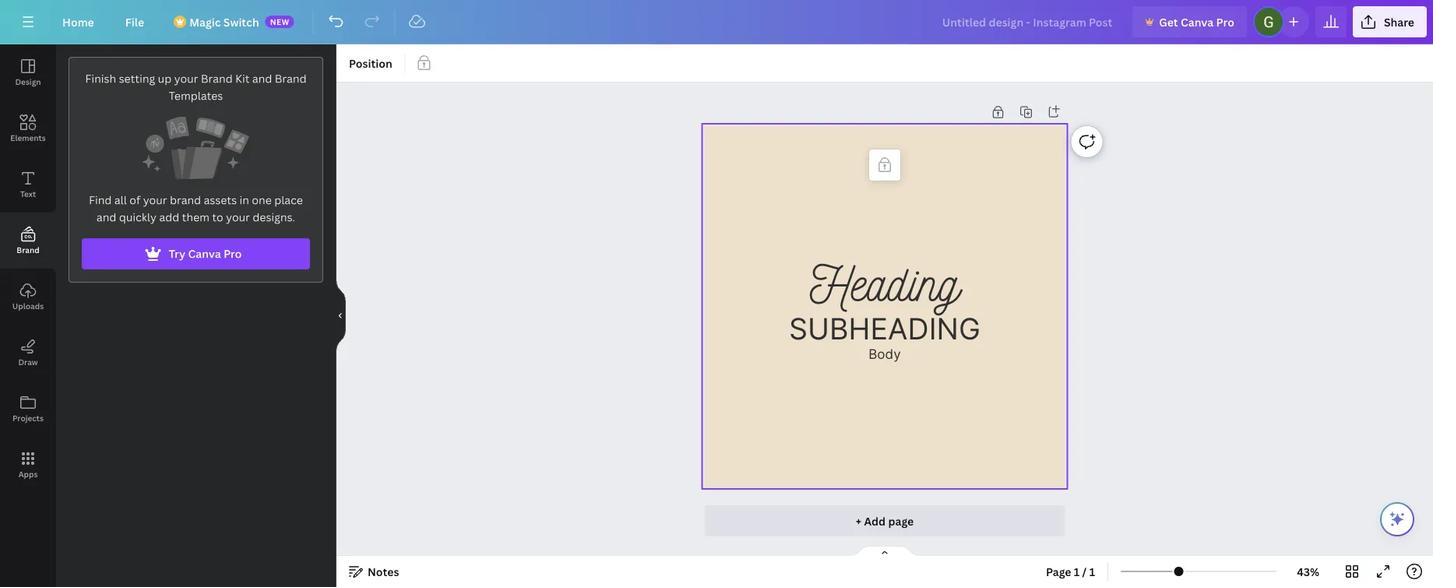 Task type: vqa. For each thing, say whether or not it's contained in the screenshot.
"Brand" inside the Brand button
yes



Task type: describe. For each thing, give the bounding box(es) containing it.
page
[[888, 514, 914, 528]]

brand button
[[0, 213, 56, 269]]

find all of your brand assets in one place and quickly add them to your designs.
[[89, 193, 303, 225]]

uploads button
[[0, 269, 56, 325]]

try canva pro button
[[82, 238, 310, 269]]

file button
[[113, 6, 157, 37]]

text
[[20, 188, 36, 199]]

to
[[212, 210, 223, 225]]

switch
[[223, 14, 259, 29]]

home
[[62, 14, 94, 29]]

text button
[[0, 157, 56, 213]]

+ add page
[[856, 514, 914, 528]]

try
[[169, 247, 185, 261]]

design button
[[0, 44, 56, 100]]

2 vertical spatial your
[[226, 210, 250, 225]]

2 horizontal spatial brand
[[275, 71, 307, 86]]

them
[[182, 210, 209, 225]]

share button
[[1353, 6, 1427, 37]]

apps button
[[0, 437, 56, 493]]

projects
[[12, 413, 44, 423]]

apps
[[18, 469, 38, 479]]

43% button
[[1283, 559, 1333, 584]]

assets
[[204, 193, 237, 208]]

/
[[1082, 564, 1087, 579]]

kit
[[235, 71, 250, 86]]

hide image
[[336, 278, 346, 353]]

canva assistant image
[[1388, 510, 1407, 529]]

uploads
[[12, 301, 44, 311]]

templates
[[169, 88, 223, 103]]

try canva pro
[[169, 247, 242, 261]]

draw
[[18, 357, 38, 367]]

position button
[[343, 51, 399, 76]]

1 horizontal spatial brand
[[201, 71, 233, 86]]

Design title text field
[[930, 6, 1126, 37]]

heading
[[810, 250, 960, 311]]

brand inside button
[[17, 245, 39, 255]]

get canva pro button
[[1133, 6, 1247, 37]]

new
[[270, 16, 290, 27]]

draw button
[[0, 325, 56, 381]]

get canva pro
[[1159, 14, 1234, 29]]

canva for try
[[188, 247, 221, 261]]

brand
[[170, 193, 201, 208]]

one
[[252, 193, 272, 208]]

pro for try canva pro
[[224, 247, 242, 261]]

and inside "finish setting up your brand kit and brand templates"
[[252, 71, 272, 86]]

canva for get
[[1181, 14, 1214, 29]]

page 1 / 1
[[1046, 564, 1095, 579]]



Task type: locate. For each thing, give the bounding box(es) containing it.
2 1 from the left
[[1089, 564, 1095, 579]]

0 horizontal spatial your
[[143, 193, 167, 208]]

your for brand
[[143, 193, 167, 208]]

magic
[[189, 14, 221, 29]]

canva inside button
[[188, 247, 221, 261]]

1 horizontal spatial 1
[[1089, 564, 1095, 579]]

main menu bar
[[0, 0, 1433, 44]]

2 horizontal spatial your
[[226, 210, 250, 225]]

0 vertical spatial pro
[[1216, 14, 1234, 29]]

find
[[89, 193, 112, 208]]

and right kit
[[252, 71, 272, 86]]

add
[[159, 210, 179, 225]]

in
[[240, 193, 249, 208]]

brand right kit
[[275, 71, 307, 86]]

side panel tab list
[[0, 44, 56, 493]]

and down 'find'
[[97, 210, 116, 225]]

position
[[349, 56, 392, 70]]

your inside "finish setting up your brand kit and brand templates"
[[174, 71, 198, 86]]

pro down the in
[[224, 247, 242, 261]]

design
[[15, 76, 41, 87]]

elements
[[10, 132, 46, 143]]

1 horizontal spatial your
[[174, 71, 198, 86]]

pro right get
[[1216, 14, 1234, 29]]

0 horizontal spatial and
[[97, 210, 116, 225]]

finish setting up your brand kit and brand templates
[[85, 71, 307, 103]]

brand left kit
[[201, 71, 233, 86]]

1 vertical spatial canva
[[188, 247, 221, 261]]

heading subheading body
[[789, 250, 981, 362]]

pro for get canva pro
[[1216, 14, 1234, 29]]

notes
[[368, 564, 399, 579]]

your down the in
[[226, 210, 250, 225]]

canva inside button
[[1181, 14, 1214, 29]]

quickly
[[119, 210, 157, 225]]

0 vertical spatial and
[[252, 71, 272, 86]]

brand up uploads button
[[17, 245, 39, 255]]

1
[[1074, 564, 1080, 579], [1089, 564, 1095, 579]]

1 1 from the left
[[1074, 564, 1080, 579]]

0 horizontal spatial canva
[[188, 247, 221, 261]]

magic switch
[[189, 14, 259, 29]]

1 horizontal spatial and
[[252, 71, 272, 86]]

0 horizontal spatial 1
[[1074, 564, 1080, 579]]

1 right / at bottom
[[1089, 564, 1095, 579]]

home link
[[50, 6, 107, 37]]

and inside find all of your brand assets in one place and quickly add them to your designs.
[[97, 210, 116, 225]]

finish
[[85, 71, 116, 86]]

0 vertical spatial your
[[174, 71, 198, 86]]

1 vertical spatial your
[[143, 193, 167, 208]]

share
[[1384, 14, 1414, 29]]

+
[[856, 514, 862, 528]]

0 horizontal spatial brand
[[17, 245, 39, 255]]

your for brand
[[174, 71, 198, 86]]

brand
[[201, 71, 233, 86], [275, 71, 307, 86], [17, 245, 39, 255]]

0 horizontal spatial pro
[[224, 247, 242, 261]]

notes button
[[343, 559, 405, 584]]

file
[[125, 14, 144, 29]]

elements button
[[0, 100, 56, 157]]

43%
[[1297, 564, 1319, 579]]

pro inside button
[[224, 247, 242, 261]]

1 vertical spatial and
[[97, 210, 116, 225]]

1 left / at bottom
[[1074, 564, 1080, 579]]

all
[[114, 193, 127, 208]]

canva right get
[[1181, 14, 1214, 29]]

setting
[[119, 71, 155, 86]]

of
[[130, 193, 140, 208]]

subheading
[[789, 311, 981, 346]]

+ add page button
[[705, 505, 1065, 537]]

your up templates in the left top of the page
[[174, 71, 198, 86]]

canva right the try
[[188, 247, 221, 261]]

body
[[869, 346, 901, 362]]

pro inside button
[[1216, 14, 1234, 29]]

1 horizontal spatial pro
[[1216, 14, 1234, 29]]

get
[[1159, 14, 1178, 29]]

your
[[174, 71, 198, 86], [143, 193, 167, 208], [226, 210, 250, 225]]

pro
[[1216, 14, 1234, 29], [224, 247, 242, 261]]

canva
[[1181, 14, 1214, 29], [188, 247, 221, 261]]

projects button
[[0, 381, 56, 437]]

place
[[274, 193, 303, 208]]

and
[[252, 71, 272, 86], [97, 210, 116, 225]]

designs.
[[253, 210, 295, 225]]

1 vertical spatial pro
[[224, 247, 242, 261]]

page
[[1046, 564, 1071, 579]]

0 vertical spatial canva
[[1181, 14, 1214, 29]]

1 horizontal spatial canva
[[1181, 14, 1214, 29]]

show pages image
[[847, 545, 922, 558]]

up
[[158, 71, 172, 86]]

your right of
[[143, 193, 167, 208]]

add
[[864, 514, 886, 528]]



